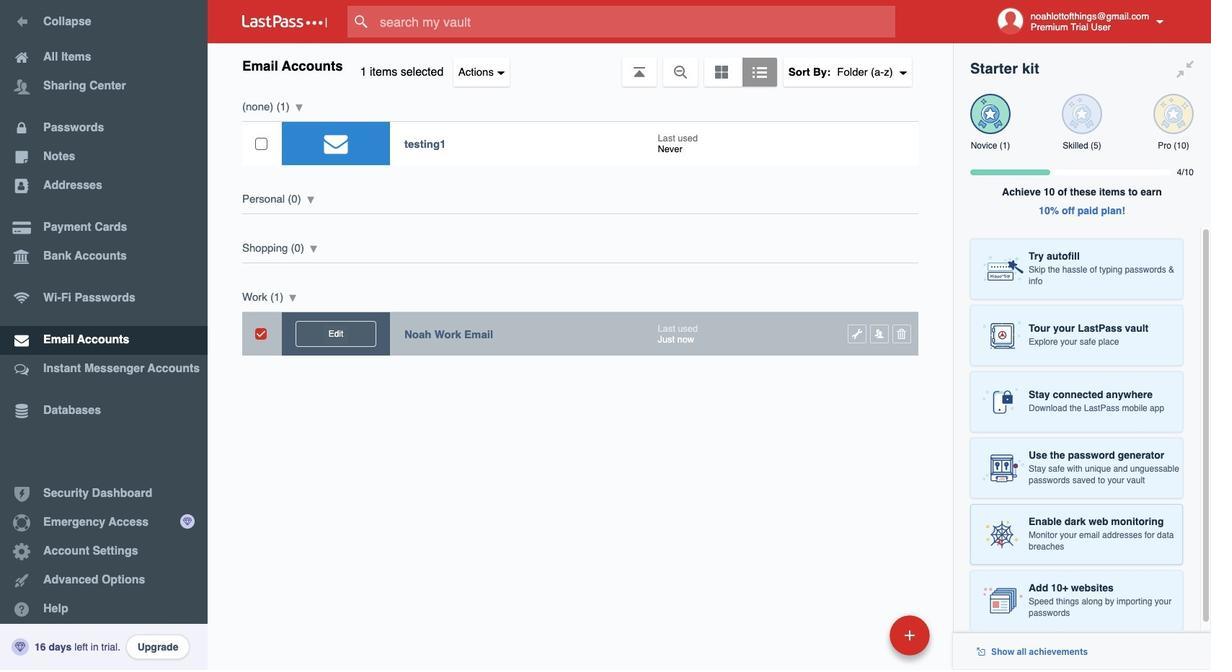 Task type: vqa. For each thing, say whether or not it's contained in the screenshot.
Vault options navigation
yes



Task type: describe. For each thing, give the bounding box(es) containing it.
lastpass image
[[242, 15, 327, 28]]

main navigation navigation
[[0, 0, 208, 670]]

new item element
[[791, 615, 936, 656]]

Search search field
[[348, 6, 924, 38]]

vault options navigation
[[208, 43, 954, 87]]



Task type: locate. For each thing, give the bounding box(es) containing it.
search my vault text field
[[348, 6, 924, 38]]

new item navigation
[[791, 611, 939, 670]]



